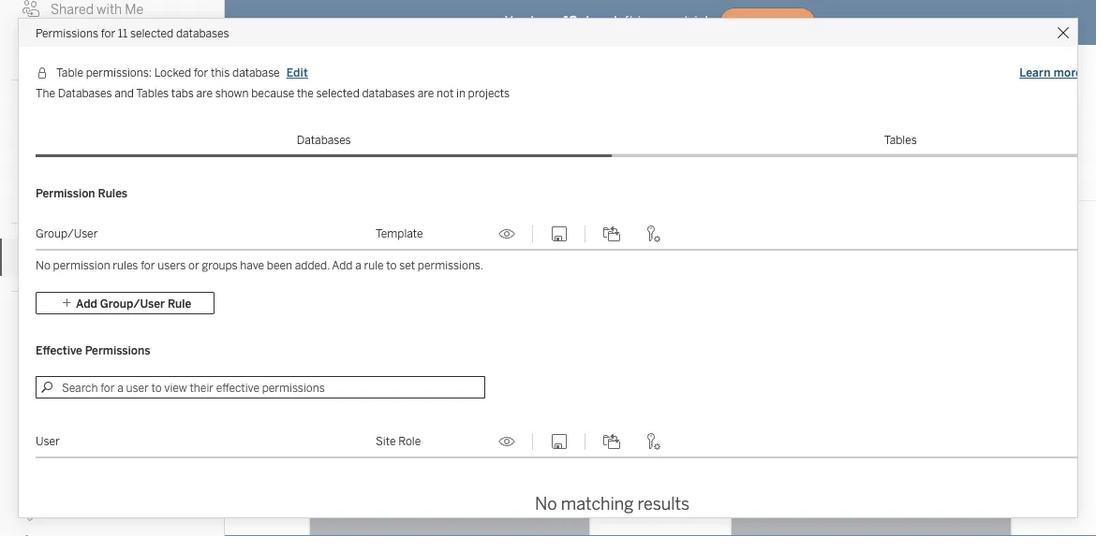 Task type: describe. For each thing, give the bounding box(es) containing it.
collections link
[[0, 133, 224, 171]]

excel-direct file path: sample - superstore.xls
[[364, 222, 536, 253]]

0 vertical spatial for
[[101, 26, 115, 40]]

external inside external assets link
[[51, 251, 100, 266]]

or
[[188, 259, 199, 273]]

1 horizontal spatial have
[[531, 14, 560, 29]]

learn more ab the databases and tables tabs are shown because the selected databases are not in projects
[[36, 66, 1096, 100]]

buy now
[[743, 17, 793, 28]]

schedules link
[[0, 382, 224, 420]]

permission
[[36, 187, 95, 201]]

trial.
[[684, 14, 712, 29]]

template
[[376, 227, 423, 241]]

the
[[36, 87, 55, 100]]

view image
[[496, 226, 518, 243]]

set permissions image for no permission rules for users or groups have been added. add a rule to set permissions.
[[641, 226, 663, 243]]

0 vertical spatial assets
[[336, 117, 405, 143]]

orders_central.csv
[[847, 239, 945, 253]]

no permission rules for users or groups have been added. add a rule to set permissions.
[[36, 259, 484, 273]]

recommendations link
[[0, 27, 224, 65]]

buy
[[743, 17, 765, 28]]

superstore.xls
[[462, 239, 536, 253]]

permissions.
[[418, 259, 484, 273]]

0 horizontal spatial assets
[[103, 251, 143, 266]]

path: for file path: orders_central.csv
[[818, 239, 845, 253]]

ab
[[1086, 66, 1096, 80]]

11
[[118, 26, 128, 40]]

overwrite image for no permission rules for users or groups have been added. add a rule to set permissions.
[[548, 226, 571, 243]]

days
[[581, 14, 610, 29]]

site
[[376, 435, 396, 449]]

me
[[125, 1, 144, 17]]

buy now button
[[720, 7, 816, 37]]

shared with me
[[51, 1, 144, 17]]

external assets inside external assets link
[[51, 251, 143, 266]]

left
[[614, 14, 634, 29]]

jobs
[[51, 432, 79, 447]]

matching
[[561, 495, 634, 515]]

permission
[[53, 259, 110, 273]]

sample
[[413, 239, 453, 253]]

1 vertical spatial permissions
[[85, 344, 150, 358]]

rules
[[113, 259, 138, 273]]

explore
[[51, 182, 95, 198]]

more
[[1054, 66, 1083, 80]]

permission rules
[[36, 187, 128, 201]]

path: for file path: quota.xlsx
[[840, 503, 867, 516]]

added.
[[295, 259, 330, 273]]

databases inside learn more ab the databases and tables tabs are shown because the selected databases are not in projects
[[362, 87, 415, 100]]

table permissions: locked for this database
[[56, 66, 280, 80]]

shown
[[215, 87, 249, 100]]

path: inside excel-direct file path: sample - superstore.xls
[[384, 239, 411, 253]]

user
[[36, 435, 60, 449]]

recommendations
[[51, 39, 164, 54]]

orders_south_2015.csv
[[415, 503, 534, 516]]

tabs
[[171, 87, 194, 100]]

shared
[[51, 1, 94, 17]]

tables inside permissions tab list
[[884, 134, 917, 147]]

learn
[[1020, 66, 1051, 80]]

jobs link
[[0, 420, 224, 457]]

1 horizontal spatial in
[[638, 14, 649, 29]]

your
[[653, 14, 680, 29]]

data labels link
[[0, 495, 224, 532]]

database
[[232, 66, 280, 80]]

file for file path: orders_south_2015.csv
[[366, 503, 384, 516]]

permissions tab list
[[36, 124, 1096, 157]]

learn more ab link
[[1019, 64, 1096, 82]]

rule
[[364, 259, 384, 273]]

2 are from the left
[[418, 87, 434, 100]]

file path: quota.xlsx
[[820, 503, 923, 516]]

move image for no matching results
[[601, 434, 623, 451]]

set
[[399, 259, 415, 273]]

databases inside permissions tab list
[[297, 134, 351, 147]]

file path: orders_south_2015.csv
[[366, 503, 534, 516]]

been
[[267, 259, 292, 273]]



Task type: locate. For each thing, give the bounding box(es) containing it.
no left the matching
[[535, 495, 557, 515]]

2 set permissions image from the top
[[641, 434, 663, 451]]

1 set permissions image from the top
[[641, 226, 663, 243]]

1 vertical spatial tables
[[884, 134, 917, 147]]

set permissions image for no matching results
[[641, 434, 663, 451]]

overwrite image
[[548, 226, 571, 243], [548, 434, 571, 451]]

and
[[115, 87, 134, 100]]

1 horizontal spatial selected
[[316, 87, 360, 100]]

1 vertical spatial overwrite image
[[548, 434, 571, 451]]

0 horizontal spatial databases
[[58, 87, 112, 100]]

add
[[332, 259, 353, 273]]

you have 13 days left in your trial.
[[505, 14, 712, 29]]

databases
[[58, 87, 112, 100], [297, 134, 351, 147]]

1 horizontal spatial for
[[141, 259, 155, 273]]

effective permissions
[[36, 344, 150, 358]]

groups link
[[0, 345, 224, 382]]

0 horizontal spatial are
[[196, 87, 213, 100]]

databases
[[176, 26, 229, 40], [362, 87, 415, 100]]

0 horizontal spatial in
[[456, 87, 466, 100]]

site role
[[376, 435, 421, 449]]

1 vertical spatial move image
[[601, 434, 623, 451]]

locked
[[154, 66, 191, 80]]

edit link
[[286, 64, 309, 82]]

in
[[638, 14, 649, 29], [456, 87, 466, 100]]

1 overwrite image from the top
[[548, 226, 571, 243]]

explore link
[[0, 171, 224, 208]]

for for locked
[[194, 66, 208, 80]]

overwrite image right view icon
[[548, 434, 571, 451]]

1 vertical spatial no
[[535, 495, 557, 515]]

0 vertical spatial in
[[638, 14, 649, 29]]

file for file path: quota.xlsx
[[820, 503, 837, 516]]

set permissions image
[[641, 226, 663, 243], [641, 434, 663, 451]]

1 vertical spatial for
[[194, 66, 208, 80]]

path: down "site role"
[[386, 503, 413, 516]]

are left 'not'
[[418, 87, 434, 100]]

1 horizontal spatial are
[[418, 87, 434, 100]]

path: left the 'quota.xlsx'
[[840, 503, 867, 516]]

in right 'not'
[[456, 87, 466, 100]]

1 vertical spatial external
[[51, 251, 100, 266]]

shared with me link
[[0, 0, 224, 27]]

users
[[158, 259, 186, 273]]

group/user
[[36, 227, 98, 241]]

file left orders_central.csv
[[798, 239, 815, 253]]

now
[[768, 17, 793, 28]]

path: left orders_central.csv
[[818, 239, 845, 253]]

2 vertical spatial for
[[141, 259, 155, 273]]

external down the
[[247, 117, 332, 143]]

edit
[[286, 66, 308, 80]]

Search for a user to view their effective permissions text field
[[36, 377, 485, 399]]

quota.xlsx
[[869, 503, 923, 516]]

permissions up the schedules link
[[85, 344, 150, 358]]

schedules
[[51, 394, 113, 410]]

table
[[56, 66, 83, 80]]

1 horizontal spatial assets
[[336, 117, 405, 143]]

1 vertical spatial databases
[[362, 87, 415, 100]]

file inside excel-direct file path: sample - superstore.xls
[[364, 239, 382, 253]]

0 horizontal spatial external assets
[[51, 251, 143, 266]]

labels
[[82, 507, 121, 522]]

no
[[36, 259, 50, 273], [535, 495, 557, 515]]

0 vertical spatial tables
[[136, 87, 169, 100]]

selected
[[130, 26, 174, 40], [316, 87, 360, 100]]

role
[[398, 435, 421, 449]]

1 horizontal spatial tables
[[884, 134, 917, 147]]

are right "tabs"
[[196, 87, 213, 100]]

1 vertical spatial in
[[456, 87, 466, 100]]

external down group/user
[[51, 251, 100, 266]]

0 vertical spatial databases
[[176, 26, 229, 40]]

overwrite image right view image
[[548, 226, 571, 243]]

1 horizontal spatial databases
[[297, 134, 351, 147]]

path: up to
[[384, 239, 411, 253]]

for for rules
[[141, 259, 155, 273]]

2 horizontal spatial for
[[194, 66, 208, 80]]

1 vertical spatial selected
[[316, 87, 360, 100]]

0 vertical spatial move image
[[601, 226, 623, 243]]

permissions down shared
[[36, 26, 98, 40]]

databases down table
[[58, 87, 112, 100]]

permissions for 11 selected databases
[[36, 26, 229, 40]]

selected inside learn more ab the databases and tables tabs are shown because the selected databases are not in projects
[[316, 87, 360, 100]]

0 vertical spatial databases
[[58, 87, 112, 100]]

effective
[[36, 344, 82, 358]]

no for no matching results
[[535, 495, 557, 515]]

0 vertical spatial set permissions image
[[641, 226, 663, 243]]

move image for no permission rules for users or groups have been added. add a rule to set permissions.
[[601, 226, 623, 243]]

for left 11
[[101, 26, 115, 40]]

1 vertical spatial external assets
[[51, 251, 143, 266]]

1 horizontal spatial external
[[247, 117, 332, 143]]

file path: orders_central.csv
[[798, 239, 945, 253]]

path:
[[384, 239, 411, 253], [818, 239, 845, 253], [386, 503, 413, 516], [840, 503, 867, 516]]

external assets down the
[[247, 117, 405, 143]]

external assets down group/user
[[51, 251, 143, 266]]

move image
[[601, 226, 623, 243], [601, 434, 623, 451]]

results
[[638, 495, 690, 515]]

because
[[251, 87, 294, 100]]

0 horizontal spatial for
[[101, 26, 115, 40]]

for right rules
[[141, 259, 155, 273]]

have inside permissions for 11 selected databases dialog
[[240, 259, 264, 273]]

a
[[355, 259, 361, 273]]

direct
[[450, 222, 485, 237]]

are
[[196, 87, 213, 100], [418, 87, 434, 100]]

2 overwrite image from the top
[[548, 434, 571, 451]]

13
[[563, 14, 578, 29]]

this
[[211, 66, 230, 80]]

external assets
[[247, 117, 405, 143], [51, 251, 143, 266]]

data labels
[[51, 507, 121, 522]]

file left the 'quota.xlsx'
[[820, 503, 837, 516]]

0 horizontal spatial databases
[[176, 26, 229, 40]]

1 vertical spatial assets
[[103, 251, 143, 266]]

selected right the
[[316, 87, 360, 100]]

view image
[[496, 434, 518, 451]]

0 vertical spatial selected
[[130, 26, 174, 40]]

1 horizontal spatial databases
[[362, 87, 415, 100]]

1 vertical spatial set permissions image
[[641, 434, 663, 451]]

0 vertical spatial no
[[36, 259, 50, 273]]

have left 13
[[531, 14, 560, 29]]

groups
[[202, 259, 238, 273]]

in right 'left'
[[638, 14, 649, 29]]

data
[[51, 507, 79, 522]]

tables inside learn more ab the databases and tables tabs are shown because the selected databases are not in projects
[[136, 87, 169, 100]]

no for no permission rules for users or groups have been added. add a rule to set permissions.
[[36, 259, 50, 273]]

with
[[97, 1, 122, 17]]

for left this
[[194, 66, 208, 80]]

databases down the
[[297, 134, 351, 147]]

0 horizontal spatial have
[[240, 259, 264, 273]]

have left been
[[240, 259, 264, 273]]

1 horizontal spatial external assets
[[247, 117, 405, 143]]

rules
[[98, 187, 128, 201]]

external
[[247, 117, 332, 143], [51, 251, 100, 266]]

overwrite image for no matching results
[[548, 434, 571, 451]]

0 horizontal spatial no
[[36, 259, 50, 273]]

for
[[101, 26, 115, 40], [194, 66, 208, 80], [141, 259, 155, 273]]

selected right 11
[[130, 26, 174, 40]]

databases inside learn more ab the databases and tables tabs are shown because the selected databases are not in projects
[[58, 87, 112, 100]]

1 vertical spatial have
[[240, 259, 264, 273]]

file for file path: orders_central.csv
[[798, 239, 815, 253]]

1 vertical spatial databases
[[297, 134, 351, 147]]

1 horizontal spatial no
[[535, 495, 557, 515]]

1 are from the left
[[196, 87, 213, 100]]

0 vertical spatial permissions
[[36, 26, 98, 40]]

0 horizontal spatial external
[[51, 251, 100, 266]]

no matching results
[[535, 495, 690, 515]]

databases left 'not'
[[362, 87, 415, 100]]

permissions for 11 selected databases dialog
[[19, 19, 1096, 537]]

file down 'site' on the left
[[366, 503, 384, 516]]

no left permission
[[36, 259, 50, 273]]

0 vertical spatial overwrite image
[[548, 226, 571, 243]]

0 horizontal spatial selected
[[130, 26, 174, 40]]

file
[[364, 239, 382, 253], [798, 239, 815, 253], [366, 503, 384, 516], [820, 503, 837, 516]]

excel-
[[415, 222, 450, 237]]

permissions
[[36, 26, 98, 40], [85, 344, 150, 358]]

you
[[505, 14, 527, 29]]

0 vertical spatial external assets
[[247, 117, 405, 143]]

the
[[297, 87, 314, 100]]

in inside learn more ab the databases and tables tabs are shown because the selected databases are not in projects
[[456, 87, 466, 100]]

path: for file path: orders_south_2015.csv
[[386, 503, 413, 516]]

to
[[386, 259, 397, 273]]

2 move image from the top
[[601, 434, 623, 451]]

external assets link
[[0, 239, 224, 276]]

projects
[[468, 87, 510, 100]]

tables
[[136, 87, 169, 100], [884, 134, 917, 147]]

-
[[455, 239, 459, 253]]

not
[[437, 87, 454, 100]]

groups
[[51, 357, 94, 372]]

1 move image from the top
[[601, 226, 623, 243]]

assets
[[336, 117, 405, 143], [103, 251, 143, 266]]

databases up this
[[176, 26, 229, 40]]

file up rule
[[364, 239, 382, 253]]

0 horizontal spatial tables
[[136, 87, 169, 100]]

permissions:
[[86, 66, 152, 80]]

collections
[[51, 145, 117, 160]]

0 vertical spatial have
[[531, 14, 560, 29]]

0 vertical spatial external
[[247, 117, 332, 143]]



Task type: vqa. For each thing, say whether or not it's contained in the screenshot.
8th by text only_f5he34f icon from the top of the Main Navigation. Press the Up and Down arrow keys to access links. element
no



